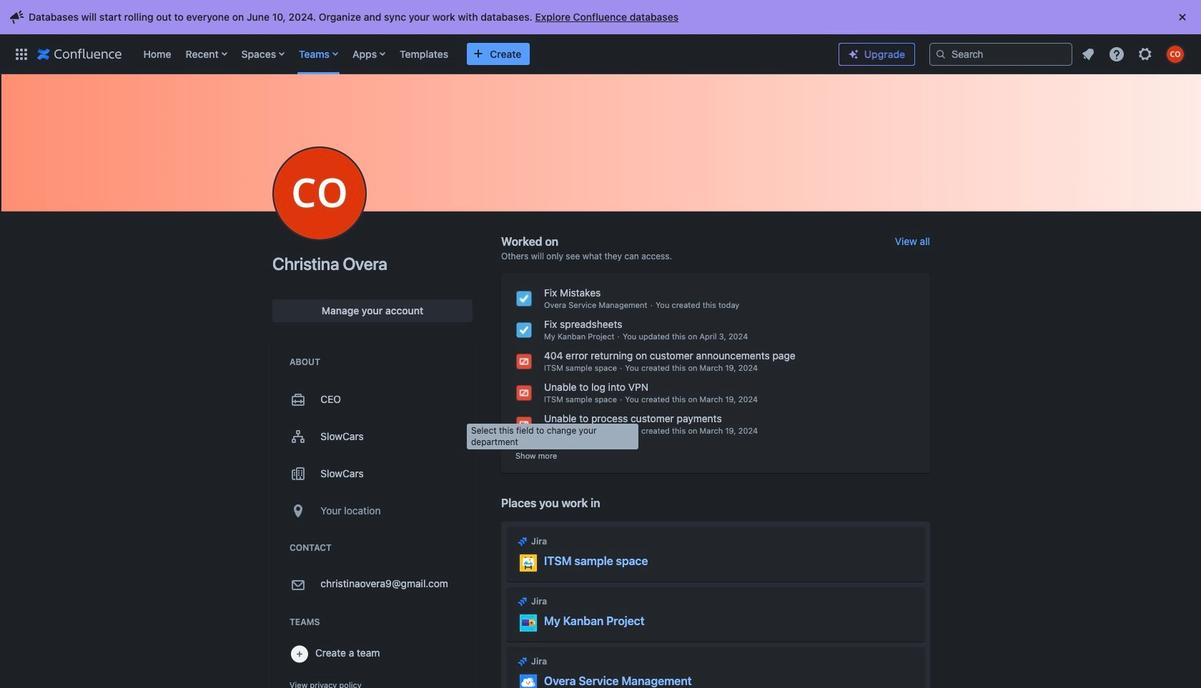 Task type: vqa. For each thing, say whether or not it's contained in the screenshot.
banner on the top of page
yes



Task type: describe. For each thing, give the bounding box(es) containing it.
search image
[[935, 48, 947, 60]]

close image
[[1174, 9, 1191, 26]]

jira image
[[517, 656, 528, 668]]

profile image actions image
[[311, 185, 328, 202]]

notification icon image
[[1080, 45, 1097, 63]]

premium image
[[848, 49, 859, 60]]

settings icon image
[[1137, 45, 1154, 63]]



Task type: locate. For each thing, give the bounding box(es) containing it.
jira image
[[517, 536, 528, 547], [517, 536, 528, 547], [517, 596, 528, 608], [517, 596, 528, 608], [517, 656, 528, 668]]

0 horizontal spatial list
[[136, 34, 827, 74]]

None search field
[[929, 43, 1072, 65]]

alert
[[9, 6, 1194, 29]]

Search field
[[929, 43, 1072, 65]]

global element
[[9, 34, 827, 74]]

banner
[[0, 31, 1201, 77]]

appswitcher icon image
[[13, 45, 30, 63]]

list
[[136, 34, 827, 74], [1075, 41, 1193, 67]]

confluence image
[[37, 45, 122, 63], [37, 45, 122, 63]]

tooltip
[[467, 424, 638, 450]]

list for 'premium' icon
[[1075, 41, 1193, 67]]

list for appswitcher icon
[[136, 34, 827, 74]]

help icon image
[[1108, 45, 1125, 63]]

1 horizontal spatial list
[[1075, 41, 1193, 67]]



